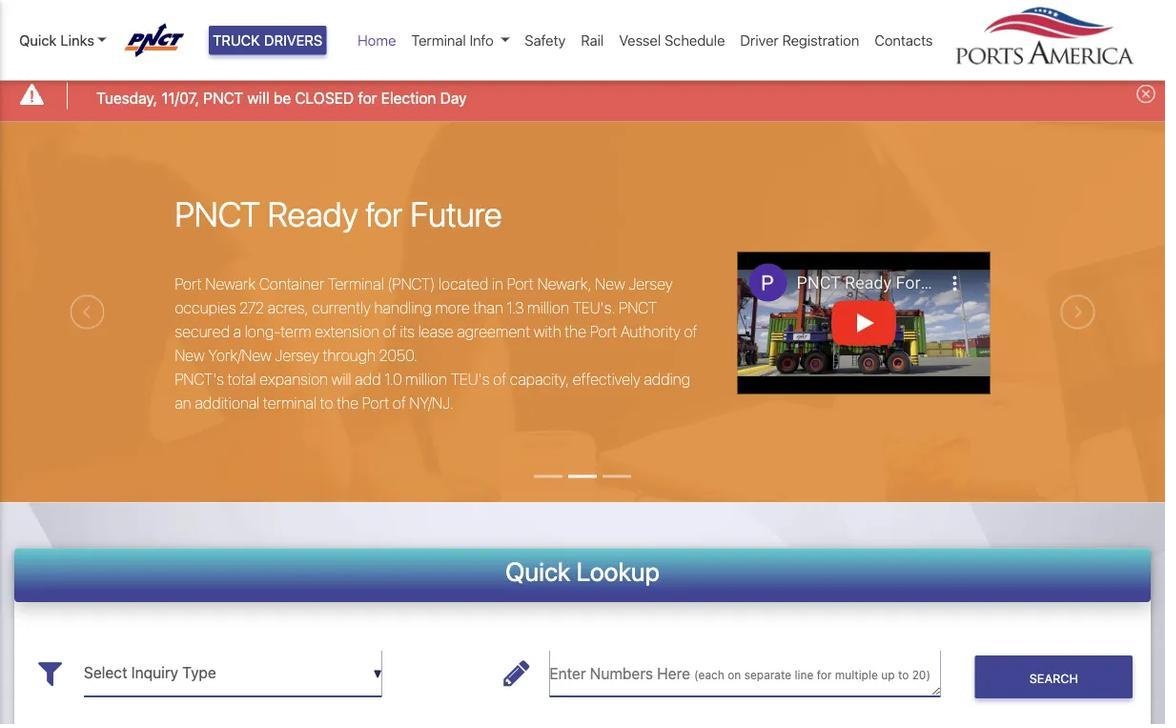 Task type: vqa. For each thing, say whether or not it's contained in the screenshot.
ELECTION
yes



Task type: describe. For each thing, give the bounding box(es) containing it.
port down add
[[362, 394, 389, 413]]

links
[[60, 32, 94, 49]]

terminal info
[[411, 32, 494, 49]]

lease
[[418, 323, 454, 341]]

than
[[473, 299, 503, 317]]

port newark container terminal (pnct) located in port newark, new jersey occupies 272 acres, currently handling more than 1.3 million teu's.                                 pnct secured a long-term extension of its lease agreement with the port authority of new york/new jersey through 2050. pnct's total expansion will add 1.0 million teu's of capacity,                                 effectively adding an additional terminal to the port of ny/nj.
[[175, 275, 698, 413]]

secured
[[175, 323, 230, 341]]

tuesday, 11/07, pnct will be closed for election day link
[[97, 86, 467, 109]]

election
[[381, 89, 436, 107]]

container
[[259, 275, 324, 293]]

of right authority
[[684, 323, 698, 341]]

pnct inside port newark container terminal (pnct) located in port newark, new jersey occupies 272 acres, currently handling more than 1.3 million teu's.                                 pnct secured a long-term extension of its lease agreement with the port authority of new york/new jersey through 2050. pnct's total expansion will add 1.0 million teu's of capacity,                                 effectively adding an additional terminal to the port of ny/nj.
[[619, 299, 657, 317]]

capacity,
[[510, 371, 569, 389]]

separate
[[745, 669, 792, 682]]

handling
[[374, 299, 432, 317]]

1.3
[[507, 299, 524, 317]]

occupies
[[175, 299, 236, 317]]

20)
[[912, 669, 931, 682]]

truck drivers link
[[209, 26, 326, 55]]

through
[[323, 347, 376, 365]]

1.0
[[385, 371, 402, 389]]

adding
[[644, 371, 690, 389]]

272
[[240, 299, 264, 317]]

drivers
[[264, 32, 323, 49]]

will inside alert
[[247, 89, 270, 107]]

for inside alert
[[358, 89, 377, 107]]

an
[[175, 394, 191, 413]]

home
[[358, 32, 396, 49]]

york/new
[[208, 347, 272, 365]]

1 vertical spatial jersey
[[275, 347, 319, 365]]

to inside enter numbers here (each on separate line for multiple up to 20)
[[898, 669, 909, 682]]

close image
[[1137, 84, 1156, 103]]

agreement
[[457, 323, 530, 341]]

vessel schedule link
[[612, 22, 733, 59]]

home link
[[350, 22, 404, 59]]

authority
[[621, 323, 681, 341]]

lookup
[[577, 557, 660, 587]]

0 horizontal spatial new
[[175, 347, 205, 365]]

of right teu's
[[493, 371, 507, 389]]

in
[[492, 275, 504, 293]]

ready
[[268, 193, 358, 234]]

tuesday,
[[97, 89, 157, 107]]

search button
[[975, 656, 1133, 699]]

registration
[[783, 32, 860, 49]]

1 vertical spatial the
[[337, 394, 359, 413]]

enter numbers here (each on separate line for multiple up to 20)
[[550, 665, 931, 683]]

11/07,
[[161, 89, 199, 107]]

vessel schedule
[[619, 32, 725, 49]]

quick for quick lookup
[[506, 557, 571, 587]]

day
[[440, 89, 467, 107]]

terminal
[[263, 394, 317, 413]]

ny/nj.
[[410, 394, 454, 413]]

port up the occupies
[[175, 275, 202, 293]]

port down teu's.
[[590, 323, 617, 341]]

quick lookup
[[506, 557, 660, 587]]

quick for quick links
[[19, 32, 57, 49]]

teu's.
[[573, 299, 616, 317]]

vessel
[[619, 32, 661, 49]]

rail link
[[574, 22, 612, 59]]

future
[[410, 193, 502, 234]]

a
[[233, 323, 241, 341]]

pnct's
[[175, 371, 224, 389]]

tuesday, 11/07, pnct will be closed for election day
[[97, 89, 467, 107]]

port right in
[[507, 275, 534, 293]]

quick links
[[19, 32, 94, 49]]



Task type: locate. For each thing, give the bounding box(es) containing it.
to inside port newark container terminal (pnct) located in port newark, new jersey occupies 272 acres, currently handling more than 1.3 million teu's.                                 pnct secured a long-term extension of its lease agreement with the port authority of new york/new jersey through 2050. pnct's total expansion will add 1.0 million teu's of capacity,                                 effectively adding an additional terminal to the port of ny/nj.
[[320, 394, 333, 413]]

1 vertical spatial million
[[406, 371, 447, 389]]

pnct up newark
[[175, 193, 260, 234]]

will left be
[[247, 89, 270, 107]]

1 horizontal spatial jersey
[[629, 275, 673, 293]]

pnct inside alert
[[203, 89, 243, 107]]

additional
[[195, 394, 260, 413]]

0 vertical spatial will
[[247, 89, 270, 107]]

pnct
[[203, 89, 243, 107], [175, 193, 260, 234], [619, 299, 657, 317]]

jersey
[[629, 275, 673, 293], [275, 347, 319, 365]]

quick left lookup
[[506, 557, 571, 587]]

None text field
[[84, 651, 382, 697]]

1 horizontal spatial million
[[528, 299, 569, 317]]

0 horizontal spatial million
[[406, 371, 447, 389]]

term
[[280, 323, 311, 341]]

long-
[[245, 323, 280, 341]]

jersey up authority
[[629, 275, 673, 293]]

located
[[439, 275, 489, 293]]

0 vertical spatial new
[[595, 275, 625, 293]]

0 horizontal spatial terminal
[[328, 275, 384, 293]]

1 horizontal spatial the
[[565, 323, 587, 341]]

2050.
[[379, 347, 418, 365]]

quick left "links"
[[19, 32, 57, 49]]

1 vertical spatial to
[[898, 669, 909, 682]]

0 vertical spatial for
[[358, 89, 377, 107]]

newark,
[[538, 275, 592, 293]]

0 horizontal spatial quick
[[19, 32, 57, 49]]

rail
[[581, 32, 604, 49]]

expansion
[[260, 371, 328, 389]]

search
[[1030, 671, 1079, 686]]

add
[[355, 371, 381, 389]]

safety
[[525, 32, 566, 49]]

1 vertical spatial new
[[175, 347, 205, 365]]

0 vertical spatial pnct
[[203, 89, 243, 107]]

acres,
[[268, 299, 309, 317]]

effectively
[[573, 371, 641, 389]]

the down add
[[337, 394, 359, 413]]

pnct ready for future image
[[0, 122, 1165, 610]]

on
[[728, 669, 741, 682]]

for inside enter numbers here (each on separate line for multiple up to 20)
[[817, 669, 832, 682]]

more
[[435, 299, 470, 317]]

terminal left info
[[411, 32, 466, 49]]

extension
[[315, 323, 380, 341]]

terminal
[[411, 32, 466, 49], [328, 275, 384, 293]]

1 horizontal spatial new
[[595, 275, 625, 293]]

jersey down "term"
[[275, 347, 319, 365]]

newark
[[205, 275, 256, 293]]

its
[[400, 323, 415, 341]]

0 horizontal spatial to
[[320, 394, 333, 413]]

million up with in the top of the page
[[528, 299, 569, 317]]

will down through
[[332, 371, 352, 389]]

0 vertical spatial quick
[[19, 32, 57, 49]]

tuesday, 11/07, pnct will be closed for election day alert
[[0, 70, 1165, 122]]

terminal info link
[[404, 22, 517, 59]]

1 vertical spatial terminal
[[328, 275, 384, 293]]

contacts
[[875, 32, 933, 49]]

numbers
[[590, 665, 653, 683]]

▼
[[373, 668, 382, 681]]

safety link
[[517, 22, 574, 59]]

contacts link
[[867, 22, 941, 59]]

here
[[657, 665, 690, 683]]

1 vertical spatial will
[[332, 371, 352, 389]]

driver registration
[[741, 32, 860, 49]]

driver registration link
[[733, 22, 867, 59]]

pnct right the 11/07,
[[203, 89, 243, 107]]

1 vertical spatial quick
[[506, 557, 571, 587]]

total
[[228, 371, 256, 389]]

line
[[795, 669, 814, 682]]

0 vertical spatial jersey
[[629, 275, 673, 293]]

0 horizontal spatial the
[[337, 394, 359, 413]]

up
[[881, 669, 895, 682]]

terminal up currently
[[328, 275, 384, 293]]

closed
[[295, 89, 354, 107]]

new up pnct's
[[175, 347, 205, 365]]

0 horizontal spatial jersey
[[275, 347, 319, 365]]

of left its
[[383, 323, 397, 341]]

pnct up authority
[[619, 299, 657, 317]]

0 vertical spatial to
[[320, 394, 333, 413]]

(pnct)
[[388, 275, 435, 293]]

0 vertical spatial terminal
[[411, 32, 466, 49]]

terminal inside port newark container terminal (pnct) located in port newark, new jersey occupies 272 acres, currently handling more than 1.3 million teu's.                                 pnct secured a long-term extension of its lease agreement with the port authority of new york/new jersey through 2050. pnct's total expansion will add 1.0 million teu's of capacity,                                 effectively adding an additional terminal to the port of ny/nj.
[[328, 275, 384, 293]]

will inside port newark container terminal (pnct) located in port newark, new jersey occupies 272 acres, currently handling more than 1.3 million teu's.                                 pnct secured a long-term extension of its lease agreement with the port authority of new york/new jersey through 2050. pnct's total expansion will add 1.0 million teu's of capacity,                                 effectively adding an additional terminal to the port of ny/nj.
[[332, 371, 352, 389]]

for right line
[[817, 669, 832, 682]]

None text field
[[550, 651, 941, 697]]

quick
[[19, 32, 57, 49], [506, 557, 571, 587]]

million up ny/nj. at the left bottom
[[406, 371, 447, 389]]

million
[[528, 299, 569, 317], [406, 371, 447, 389]]

be
[[274, 89, 291, 107]]

0 vertical spatial million
[[528, 299, 569, 317]]

1 vertical spatial pnct
[[175, 193, 260, 234]]

for right 'ready'
[[366, 193, 403, 234]]

for
[[358, 89, 377, 107], [366, 193, 403, 234], [817, 669, 832, 682]]

quick links link
[[19, 30, 107, 51]]

currently
[[312, 299, 371, 317]]

with
[[534, 323, 561, 341]]

truck drivers
[[213, 32, 323, 49]]

2 vertical spatial pnct
[[619, 299, 657, 317]]

1 horizontal spatial quick
[[506, 557, 571, 587]]

of
[[383, 323, 397, 341], [684, 323, 698, 341], [493, 371, 507, 389], [393, 394, 406, 413]]

new
[[595, 275, 625, 293], [175, 347, 205, 365]]

will
[[247, 89, 270, 107], [332, 371, 352, 389]]

to right the terminal
[[320, 394, 333, 413]]

teu's
[[451, 371, 490, 389]]

port
[[175, 275, 202, 293], [507, 275, 534, 293], [590, 323, 617, 341], [362, 394, 389, 413]]

1 horizontal spatial terminal
[[411, 32, 466, 49]]

pnct ready for future
[[175, 193, 502, 234]]

schedule
[[665, 32, 725, 49]]

the right with in the top of the page
[[565, 323, 587, 341]]

truck
[[213, 32, 260, 49]]

1 vertical spatial for
[[366, 193, 403, 234]]

1 horizontal spatial to
[[898, 669, 909, 682]]

of down 1.0
[[393, 394, 406, 413]]

1 horizontal spatial will
[[332, 371, 352, 389]]

0 vertical spatial the
[[565, 323, 587, 341]]

multiple
[[835, 669, 878, 682]]

2 vertical spatial for
[[817, 669, 832, 682]]

for left election
[[358, 89, 377, 107]]

terminal inside terminal info "link"
[[411, 32, 466, 49]]

0 horizontal spatial will
[[247, 89, 270, 107]]

new up teu's.
[[595, 275, 625, 293]]

driver
[[741, 32, 779, 49]]

enter
[[550, 665, 586, 683]]

to
[[320, 394, 333, 413], [898, 669, 909, 682]]

info
[[470, 32, 494, 49]]

(each
[[694, 669, 725, 682]]

to right up
[[898, 669, 909, 682]]



